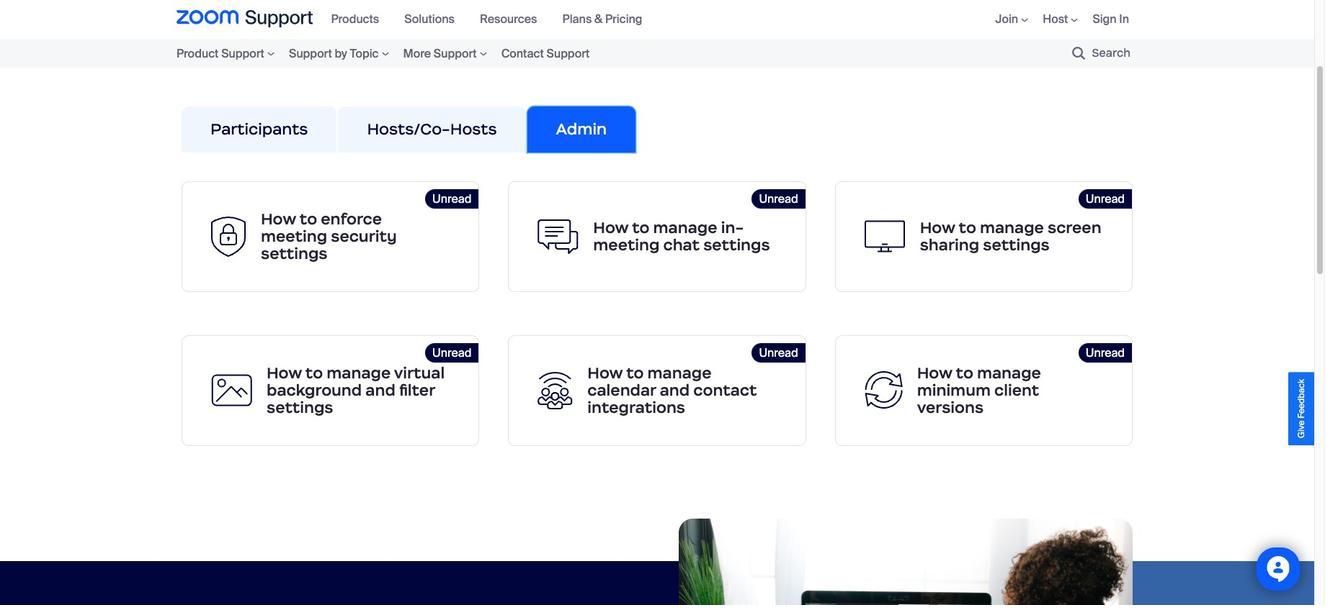 Task type: describe. For each thing, give the bounding box(es) containing it.
account owners and admins with the privilege to edit account settings can control settings for their users at the account level. use this guide to learn how to choose the default setting by enabling or disabling a toggle, and enforce the setting by locking it from other users. get started with zoom meetings by managing settings, including authentication profiles, in-meeting chat, and enforcing a minimum client version.
[[182, 11, 1124, 64]]

get
[[1016, 28, 1040, 47]]

in
[[1119, 12, 1129, 27]]

plans & pricing link
[[562, 12, 653, 27]]

settings inside how to manage screen sharing settings
[[983, 235, 1050, 255]]

profiles,
[[601, 45, 654, 64]]

support for product support
[[221, 46, 264, 61]]

join
[[995, 12, 1018, 27]]

support by topic
[[289, 46, 379, 61]]

and inside 'how to manage calendar and contact integrations'
[[660, 381, 690, 400]]

settings inside the how to manage in- meeting chat settings
[[703, 235, 770, 255]]

enabling
[[460, 28, 517, 47]]

choose
[[265, 28, 315, 47]]

menu bar containing join
[[974, 0, 1138, 39]]

meetings
[[224, 45, 286, 64]]

by down solutions link
[[441, 28, 456, 47]]

privilege
[[428, 11, 485, 29]]

and right toggle,
[[661, 28, 686, 47]]

disabling
[[537, 28, 598, 47]]

settings inside how to enforce meeting security settings
[[261, 244, 328, 264]]

participants
[[210, 119, 308, 139]]

or
[[520, 28, 534, 47]]

contact support link
[[494, 44, 597, 63]]

integrations
[[587, 398, 685, 418]]

&
[[594, 12, 603, 27]]

to for how to manage virtual background and filter settings
[[305, 364, 323, 383]]

solutions link
[[404, 12, 465, 27]]

host
[[1043, 12, 1068, 27]]

to for how to manage calendar and contact integrations
[[626, 364, 644, 383]]

support for more support
[[434, 46, 477, 61]]

for
[[782, 11, 800, 29]]

toggle,
[[612, 28, 658, 47]]

meeting inside how to enforce meeting security settings
[[261, 227, 327, 246]]

how for how to enforce meeting security settings
[[261, 210, 296, 229]]

manage for and
[[647, 364, 712, 383]]

product support link
[[177, 44, 282, 63]]

products
[[331, 12, 379, 27]]

it
[[888, 28, 896, 47]]

how to manage virtual background and filter settings
[[267, 364, 445, 418]]

settings,
[[378, 45, 435, 64]]

0 horizontal spatial with
[[373, 11, 400, 29]]

calendar
[[587, 381, 656, 400]]

and right owners
[[292, 11, 317, 29]]

product support
[[177, 46, 264, 61]]

search
[[1092, 46, 1130, 60]]

control
[[675, 11, 722, 29]]

more support
[[403, 46, 477, 61]]

security
[[331, 227, 397, 246]]

join link
[[995, 12, 1028, 27]]

resources link
[[480, 12, 548, 27]]

meeting inside account owners and admins with the privilege to edit account settings can control settings for their users at the account level. use this guide to learn how to choose the default setting by enabling or disabling a toggle, and enforce the setting by locking it from other users. get started with zoom meetings by managing settings, including authentication profiles, in-meeting chat, and enforcing a minimum client version.
[[675, 45, 730, 64]]

level.
[[975, 11, 1009, 29]]

screen
[[1048, 218, 1101, 238]]

learn
[[182, 28, 215, 47]]

sign in
[[1093, 12, 1129, 27]]

users.
[[972, 28, 1012, 47]]

enforcing
[[798, 45, 860, 64]]

contact
[[501, 46, 544, 61]]

background
[[267, 381, 362, 400]]

admins
[[320, 11, 370, 29]]

chat
[[663, 235, 700, 255]]

host link
[[1043, 12, 1078, 27]]

manage for meeting
[[653, 218, 717, 238]]

default
[[343, 28, 389, 47]]

support by topic link
[[282, 44, 396, 63]]

the down "products" at the left of the page
[[318, 28, 340, 47]]

in- inside the how to manage in- meeting chat settings
[[721, 218, 744, 238]]

manage for client
[[977, 364, 1041, 383]]

settings inside how to manage virtual background and filter settings
[[267, 398, 333, 418]]

at
[[877, 11, 889, 29]]

and inside how to manage virtual background and filter settings
[[366, 381, 395, 400]]

account
[[182, 11, 237, 29]]

versions
[[917, 398, 984, 418]]

to for how to manage minimum client versions
[[956, 364, 973, 383]]

the right at at right top
[[893, 11, 914, 29]]

to for how to enforce meeting security settings
[[300, 210, 317, 229]]

virtual
[[394, 364, 445, 383]]

participants button
[[182, 106, 337, 153]]

how to manage minimum client versions
[[917, 364, 1041, 418]]

client inside account owners and admins with the privilege to edit account settings can control settings for their users at the account level. use this guide to learn how to choose the default setting by enabling or disabling a toggle, and enforce the setting by locking it from other users. get started with zoom meetings by managing settings, including authentication profiles, in-meeting chat, and enforcing a minimum client version.
[[941, 45, 977, 64]]

locking
[[837, 28, 885, 47]]

by right meetings
[[290, 45, 305, 64]]

how
[[218, 28, 245, 47]]

2 account from the left
[[918, 11, 972, 29]]

by inside "menu bar"
[[335, 46, 347, 61]]

more support link
[[396, 44, 494, 63]]

managing
[[308, 45, 375, 64]]

their
[[803, 11, 833, 29]]

sharing
[[920, 235, 979, 255]]

meeting inside the how to manage in- meeting chat settings
[[593, 235, 660, 255]]

version.
[[980, 45, 1032, 64]]

this
[[1042, 11, 1066, 29]]



Task type: locate. For each thing, give the bounding box(es) containing it.
in- inside account owners and admins with the privilege to edit account settings can control settings for their users at the account level. use this guide to learn how to choose the default setting by enabling or disabling a toggle, and enforce the setting by locking it from other users. get started with zoom meetings by managing settings, including authentication profiles, in-meeting chat, and enforcing a minimum client version.
[[657, 45, 675, 64]]

manage inside 'how to manage minimum client versions'
[[977, 364, 1041, 383]]

how for how to manage screen sharing settings
[[920, 218, 955, 238]]

menu bar containing product support
[[177, 39, 640, 68]]

menu bar
[[324, 0, 660, 39], [974, 0, 1138, 39], [177, 39, 640, 68]]

a down plans & pricing
[[601, 28, 609, 47]]

including
[[438, 45, 499, 64]]

plans
[[562, 12, 592, 27]]

manage inside how to manage virtual background and filter settings
[[327, 364, 391, 383]]

hosts/co-
[[367, 119, 450, 139]]

manage for sharing
[[980, 218, 1044, 238]]

started
[[1043, 28, 1091, 47]]

users
[[836, 11, 873, 29]]

search button
[[1051, 39, 1138, 68]]

products link
[[331, 12, 390, 27]]

to inside how to manage virtual background and filter settings
[[305, 364, 323, 383]]

meeting left security
[[261, 227, 327, 246]]

support for contact support
[[546, 46, 590, 61]]

0 vertical spatial enforce
[[690, 28, 741, 47]]

chat,
[[733, 45, 766, 64]]

zoom support image
[[177, 10, 313, 29]]

to inside how to enforce meeting security settings
[[300, 210, 317, 229]]

to inside the how to manage in- meeting chat settings
[[632, 218, 650, 238]]

by
[[441, 28, 456, 47], [818, 28, 833, 47], [290, 45, 305, 64], [335, 46, 347, 61]]

hosts
[[450, 119, 497, 139]]

hosts/co-hosts button
[[338, 106, 526, 153]]

meeting left the chat
[[593, 235, 660, 255]]

sign
[[1093, 12, 1116, 27]]

setting
[[392, 28, 438, 47], [769, 28, 815, 47]]

hosts/co-hosts
[[367, 119, 497, 139]]

0 horizontal spatial in-
[[657, 45, 675, 64]]

account left level.
[[918, 11, 972, 29]]

4 support from the left
[[546, 46, 590, 61]]

use
[[1012, 11, 1039, 29]]

account
[[533, 11, 587, 29], [918, 11, 972, 29]]

filter
[[399, 381, 435, 400]]

the
[[403, 11, 425, 29], [893, 11, 914, 29], [318, 28, 340, 47], [744, 28, 766, 47]]

to inside 'how to manage calendar and contact integrations'
[[626, 364, 644, 383]]

how inside 'how to manage calendar and contact integrations'
[[587, 364, 623, 383]]

enforce inside how to enforce meeting security settings
[[321, 210, 382, 229]]

how inside 'how to manage minimum client versions'
[[917, 364, 952, 383]]

topic
[[350, 46, 379, 61]]

search image
[[1072, 47, 1085, 60], [1072, 47, 1085, 60]]

manage inside how to manage screen sharing settings
[[980, 218, 1044, 238]]

2 support from the left
[[289, 46, 332, 61]]

1 horizontal spatial setting
[[769, 28, 815, 47]]

in- down can
[[657, 45, 675, 64]]

authentication
[[502, 45, 598, 64]]

how inside how to enforce meeting security settings
[[261, 210, 296, 229]]

support down plans
[[546, 46, 590, 61]]

setting right chat,
[[769, 28, 815, 47]]

minimum
[[875, 45, 937, 64], [917, 381, 991, 400]]

1 vertical spatial minimum
[[917, 381, 991, 400]]

client right from
[[941, 45, 977, 64]]

with up topic
[[373, 11, 400, 29]]

how inside the how to manage in- meeting chat settings
[[593, 218, 629, 238]]

can
[[647, 11, 672, 29]]

setting down solutions
[[392, 28, 438, 47]]

support down the privilege
[[434, 46, 477, 61]]

1 support from the left
[[221, 46, 264, 61]]

more
[[403, 46, 431, 61]]

support down admins
[[289, 46, 332, 61]]

support down the zoom support image on the top of the page
[[221, 46, 264, 61]]

admin
[[556, 119, 607, 139]]

product
[[177, 46, 219, 61]]

in- right the chat
[[721, 218, 744, 238]]

0 horizontal spatial meeting
[[261, 227, 327, 246]]

solutions
[[404, 12, 455, 27]]

in-
[[657, 45, 675, 64], [721, 218, 744, 238]]

client inside 'how to manage minimum client versions'
[[994, 381, 1039, 400]]

0 vertical spatial client
[[941, 45, 977, 64]]

contact
[[693, 381, 757, 400]]

2 horizontal spatial meeting
[[675, 45, 730, 64]]

and left contact
[[660, 381, 690, 400]]

how for how to manage calendar and contact integrations
[[587, 364, 623, 383]]

with
[[373, 11, 400, 29], [1094, 28, 1121, 47]]

to for how to manage screen sharing settings
[[959, 218, 976, 238]]

by left users
[[818, 28, 833, 47]]

to inside how to manage screen sharing settings
[[959, 218, 976, 238]]

a
[[601, 28, 609, 47], [864, 45, 872, 64]]

0 horizontal spatial setting
[[392, 28, 438, 47]]

manage for background
[[327, 364, 391, 383]]

1 horizontal spatial account
[[918, 11, 972, 29]]

0 horizontal spatial client
[[941, 45, 977, 64]]

to for how to manage in- meeting chat settings
[[632, 218, 650, 238]]

admin button
[[527, 106, 636, 153]]

account up authentication
[[533, 11, 587, 29]]

how to manage screen sharing settings
[[920, 218, 1101, 255]]

plans & pricing
[[562, 12, 642, 27]]

1 horizontal spatial a
[[864, 45, 872, 64]]

and left filter
[[366, 381, 395, 400]]

enforce
[[690, 28, 741, 47], [321, 210, 382, 229]]

zoom
[[182, 45, 221, 64]]

client
[[941, 45, 977, 64], [994, 381, 1039, 400]]

0 horizontal spatial account
[[533, 11, 587, 29]]

how for how to manage in- meeting chat settings
[[593, 218, 629, 238]]

by left topic
[[335, 46, 347, 61]]

menu bar containing products
[[324, 0, 660, 39]]

how to enforce meeting security settings
[[261, 210, 397, 264]]

the up more
[[403, 11, 425, 29]]

1 setting from the left
[[392, 28, 438, 47]]

1 horizontal spatial in-
[[721, 218, 744, 238]]

the left for
[[744, 28, 766, 47]]

a left it
[[864, 45, 872, 64]]

1 vertical spatial client
[[994, 381, 1039, 400]]

other
[[934, 28, 969, 47]]

how to manage calendar and contact integrations
[[587, 364, 757, 418]]

sign in link
[[1093, 12, 1129, 27]]

contact support
[[501, 46, 590, 61]]

meeting
[[675, 45, 730, 64], [261, 227, 327, 246], [593, 235, 660, 255]]

client right versions
[[994, 381, 1039, 400]]

guide
[[1070, 11, 1107, 29]]

pricing
[[605, 12, 642, 27]]

how to manage in- meeting chat settings
[[593, 218, 770, 255]]

to inside 'how to manage minimum client versions'
[[956, 364, 973, 383]]

and right chat,
[[769, 45, 794, 64]]

0 horizontal spatial a
[[601, 28, 609, 47]]

resources
[[480, 12, 537, 27]]

1 vertical spatial enforce
[[321, 210, 382, 229]]

meeting down control
[[675, 45, 730, 64]]

manage inside 'how to manage calendar and contact integrations'
[[647, 364, 712, 383]]

to
[[488, 11, 501, 29], [1110, 11, 1124, 29], [249, 28, 262, 47], [300, 210, 317, 229], [632, 218, 650, 238], [959, 218, 976, 238], [305, 364, 323, 383], [626, 364, 644, 383], [956, 364, 973, 383]]

1 horizontal spatial with
[[1094, 28, 1121, 47]]

manage inside the how to manage in- meeting chat settings
[[653, 218, 717, 238]]

1 horizontal spatial enforce
[[690, 28, 741, 47]]

and
[[292, 11, 317, 29], [661, 28, 686, 47], [769, 45, 794, 64], [366, 381, 395, 400], [660, 381, 690, 400]]

enforce inside account owners and admins with the privilege to edit account settings can control settings for their users at the account level. use this guide to learn how to choose the default setting by enabling or disabling a toggle, and enforce the setting by locking it from other users. get started with zoom meetings by managing settings, including authentication profiles, in-meeting chat, and enforcing a minimum client version.
[[690, 28, 741, 47]]

how for how to manage minimum client versions
[[917, 364, 952, 383]]

1 vertical spatial in-
[[721, 218, 744, 238]]

0 vertical spatial in-
[[657, 45, 675, 64]]

how for how to manage virtual background and filter settings
[[267, 364, 302, 383]]

0 horizontal spatial enforce
[[321, 210, 382, 229]]

from
[[899, 28, 930, 47]]

with down sign
[[1094, 28, 1121, 47]]

edit
[[505, 11, 530, 29]]

owners
[[240, 11, 289, 29]]

0 vertical spatial minimum
[[875, 45, 937, 64]]

1 horizontal spatial meeting
[[593, 235, 660, 255]]

how
[[261, 210, 296, 229], [593, 218, 629, 238], [920, 218, 955, 238], [267, 364, 302, 383], [587, 364, 623, 383], [917, 364, 952, 383]]

minimum inside account owners and admins with the privilege to edit account settings can control settings for their users at the account level. use this guide to learn how to choose the default setting by enabling or disabling a toggle, and enforce the setting by locking it from other users. get started with zoom meetings by managing settings, including authentication profiles, in-meeting chat, and enforcing a minimum client version.
[[875, 45, 937, 64]]

how inside how to manage virtual background and filter settings
[[267, 364, 302, 383]]

2 setting from the left
[[769, 28, 815, 47]]

settings
[[591, 11, 644, 29], [725, 11, 778, 29], [703, 235, 770, 255], [983, 235, 1050, 255], [261, 244, 328, 264], [267, 398, 333, 418]]

1 horizontal spatial client
[[994, 381, 1039, 400]]

minimum inside 'how to manage minimum client versions'
[[917, 381, 991, 400]]

1 account from the left
[[533, 11, 587, 29]]

how inside how to manage screen sharing settings
[[920, 218, 955, 238]]

3 support from the left
[[434, 46, 477, 61]]

manage
[[653, 218, 717, 238], [980, 218, 1044, 238], [327, 364, 391, 383], [647, 364, 712, 383], [977, 364, 1041, 383]]



Task type: vqa. For each thing, say whether or not it's contained in the screenshot.
Join link
yes



